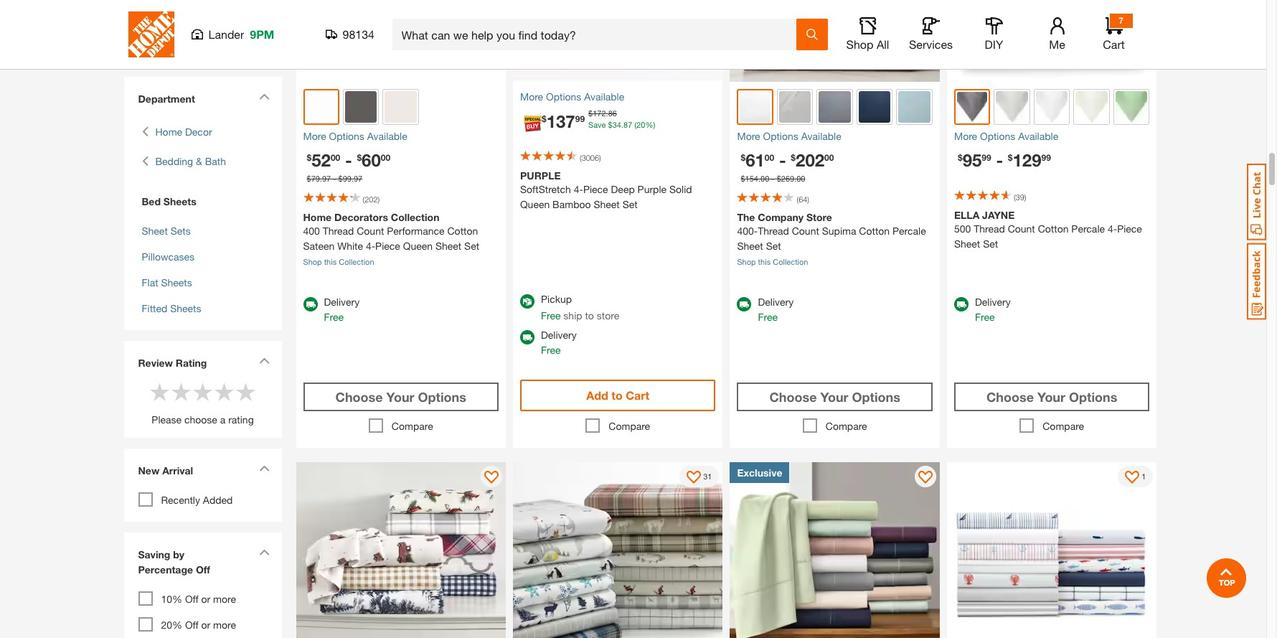 Task type: vqa. For each thing, say whether or not it's contained in the screenshot.
the 1 'dropdown button'
yes



Task type: locate. For each thing, give the bounding box(es) containing it.
home right back caret image
[[155, 126, 182, 138]]

off right 10%
[[185, 593, 199, 605]]

thread for 60
[[323, 225, 354, 237]]

review
[[138, 357, 173, 369]]

home inside the home decorators collection 400 thread count performance cotton sateen white 4-piece queen sheet set shop this collection
[[303, 211, 332, 223]]

more up 52
[[303, 130, 326, 142]]

1 horizontal spatial white image
[[740, 92, 771, 122]]

please choose a rating
[[152, 413, 254, 426]]

( right 87
[[635, 120, 637, 129]]

more
[[520, 90, 544, 103], [303, 130, 326, 142], [738, 130, 761, 142], [955, 130, 978, 142]]

202 up the 64 on the right
[[796, 150, 825, 170]]

compare for 97
[[392, 420, 433, 432]]

2 compare from the left
[[609, 420, 651, 432]]

thread down the jayne
[[974, 223, 1006, 235]]

thread up white on the left top
[[323, 225, 354, 237]]

( down $ 137 99
[[580, 153, 582, 162]]

99 inside $ 137 99
[[576, 114, 585, 124]]

caret icon image for department
[[259, 93, 270, 100]]

sheets right bed
[[164, 195, 197, 207]]

0 vertical spatial piece
[[584, 183, 609, 195]]

or
[[201, 593, 211, 605], [201, 619, 211, 631]]

1 shop this collection link from the left
[[303, 257, 374, 266]]

count inside the company store 400-thread count supima cotton percale sheet set shop this collection
[[792, 225, 820, 237]]

queen down performance
[[403, 240, 433, 252]]

87
[[624, 120, 633, 129]]

available
[[585, 90, 625, 103], [367, 130, 408, 142], [802, 130, 842, 142], [1019, 130, 1059, 142]]

more options available link for ( 39 )
[[955, 129, 1150, 144]]

thread inside the company store 400-thread count supima cotton percale sheet set shop this collection
[[758, 225, 790, 237]]

choose for 60
[[336, 389, 383, 405]]

- right 95
[[997, 150, 1004, 170]]

2 horizontal spatial shop
[[847, 37, 874, 51]]

(
[[635, 120, 637, 129], [580, 153, 582, 162], [1014, 193, 1016, 202], [363, 194, 365, 204], [797, 194, 799, 204]]

0 vertical spatial home
[[155, 126, 182, 138]]

1 more from the top
[[213, 593, 236, 605]]

set
[[623, 198, 638, 210], [984, 238, 999, 250], [465, 240, 480, 252], [766, 240, 782, 252]]

2 or from the top
[[201, 619, 211, 631]]

0 horizontal spatial percale
[[893, 225, 927, 237]]

more options available up $ 95 99 - $ 129 99
[[955, 130, 1059, 142]]

off right 20%
[[185, 619, 199, 631]]

1 caret icon image from the top
[[259, 93, 270, 100]]

4- inside purple softstretch 4-piece deep purple solid queen bamboo sheet set
[[574, 183, 584, 195]]

shop inside button
[[847, 37, 874, 51]]

this
[[324, 257, 337, 266], [759, 257, 771, 266]]

0 vertical spatial 4-
[[574, 183, 584, 195]]

company
[[758, 211, 804, 223]]

2 available shipping image from the left
[[738, 297, 752, 311]]

31
[[704, 471, 712, 481]]

supima
[[823, 225, 857, 237]]

1 horizontal spatial shop this collection link
[[738, 257, 809, 266]]

- up 269
[[780, 150, 787, 170]]

2 vertical spatial sheets
[[170, 302, 201, 314]]

1 choose your options link from the left
[[303, 383, 499, 411]]

cart down 7
[[1104, 37, 1125, 51]]

0 horizontal spatial cotton
[[448, 225, 478, 237]]

display image for 1
[[1126, 471, 1140, 485]]

.
[[606, 108, 609, 118], [622, 120, 624, 129], [320, 174, 322, 183], [352, 174, 354, 183], [759, 174, 761, 183], [795, 174, 797, 183]]

thread for 202
[[758, 225, 790, 237]]

white image for 202
[[740, 92, 771, 122]]

caret icon image
[[259, 93, 270, 100], [259, 357, 270, 364], [259, 465, 270, 472], [259, 549, 270, 556]]

shop this collection link down white on the left top
[[303, 257, 374, 266]]

( up decorators
[[363, 194, 365, 204]]

2 vertical spatial 4-
[[366, 240, 376, 252]]

1 horizontal spatial home
[[303, 211, 332, 223]]

softstretch 4-piece deep purple solid queen bamboo sheet set image
[[513, 0, 723, 82]]

2 this from the left
[[759, 257, 771, 266]]

400
[[303, 225, 320, 237]]

3 choose your options link from the left
[[955, 383, 1150, 411]]

0 horizontal spatial 4-
[[366, 240, 376, 252]]

sheet down 500
[[955, 238, 981, 250]]

0 horizontal spatial white image
[[306, 92, 337, 122]]

1 horizontal spatial available shipping image
[[738, 297, 752, 311]]

1 vertical spatial cart
[[626, 388, 650, 402]]

1 vertical spatial home
[[303, 211, 332, 223]]

more options available link down pewter image
[[738, 129, 933, 144]]

department link
[[131, 84, 275, 113]]

softstretch
[[520, 183, 571, 195]]

1 vertical spatial or
[[201, 619, 211, 631]]

0 horizontal spatial available shipping image
[[303, 297, 318, 311]]

star symbol image
[[170, 381, 192, 403], [192, 381, 214, 403], [214, 381, 235, 403], [235, 381, 257, 403]]

) down the 129
[[1025, 193, 1027, 202]]

0 horizontal spatial choose
[[336, 389, 383, 405]]

shop
[[847, 37, 874, 51], [303, 257, 322, 266], [738, 257, 756, 266]]

bedding & bath
[[155, 155, 226, 167]]

1 horizontal spatial shop
[[738, 257, 756, 266]]

or down 10% off or more at the bottom left of page
[[201, 619, 211, 631]]

1 your from the left
[[387, 389, 415, 405]]

202 up decorators
[[365, 194, 378, 204]]

count for 202
[[792, 225, 820, 237]]

0 vertical spatial to
[[585, 309, 594, 322]]

delivery for ( 64 )
[[758, 296, 794, 308]]

this down sateen
[[324, 257, 337, 266]]

sheet inside the company store 400-thread count supima cotton percale sheet set shop this collection
[[738, 240, 764, 252]]

cream image
[[1076, 91, 1108, 123]]

2 horizontal spatial choose
[[987, 389, 1035, 405]]

choose your options for 202
[[770, 389, 901, 405]]

show unavailable products link
[[161, 23, 242, 50]]

1 star symbol image from the left
[[170, 381, 192, 403]]

1 horizontal spatial this
[[759, 257, 771, 266]]

- right 79
[[333, 174, 336, 183]]

queen inside the home decorators collection 400 thread count performance cotton sateen white 4-piece queen sheet set shop this collection
[[403, 240, 433, 252]]

1 horizontal spatial piece
[[584, 183, 609, 195]]

bedding & bath link
[[155, 154, 226, 169]]

1 vertical spatial 4-
[[1108, 223, 1118, 235]]

review rating
[[138, 357, 207, 369]]

3 display image from the left
[[1126, 471, 1140, 485]]

0 horizontal spatial shop
[[303, 257, 322, 266]]

white image left charcoal gray icon
[[306, 92, 337, 122]]

more down 10% off or more at the bottom left of page
[[213, 619, 236, 631]]

sheets right fitted
[[170, 302, 201, 314]]

0 vertical spatial sheets
[[164, 195, 197, 207]]

more options available up $ 52 00 - $ 60 00
[[303, 130, 408, 142]]

off up 10% off or more at the bottom left of page
[[196, 563, 210, 576]]

( up company
[[797, 194, 799, 204]]

0 horizontal spatial piece
[[376, 240, 400, 252]]

your
[[387, 389, 415, 405], [821, 389, 849, 405], [1038, 389, 1066, 405]]

0 vertical spatial more
[[213, 593, 236, 605]]

1 vertical spatial to
[[612, 388, 623, 402]]

more for 10% off or more
[[213, 593, 236, 605]]

sheet inside purple softstretch 4-piece deep purple solid queen bamboo sheet set
[[594, 198, 620, 210]]

available down pewter image
[[802, 130, 842, 142]]

available up 60
[[367, 130, 408, 142]]

thread
[[974, 223, 1006, 235], [323, 225, 354, 237], [758, 225, 790, 237]]

1 horizontal spatial percale
[[1072, 223, 1106, 235]]

172
[[593, 108, 606, 118]]

0 horizontal spatial thread
[[323, 225, 354, 237]]

charcoal gray image
[[345, 91, 377, 123]]

2 vertical spatial piece
[[376, 240, 400, 252]]

1 horizontal spatial your
[[821, 389, 849, 405]]

2 horizontal spatial piece
[[1118, 223, 1143, 235]]

more up 20% off or more
[[213, 593, 236, 605]]

0 horizontal spatial home
[[155, 126, 182, 138]]

1 horizontal spatial 97
[[354, 174, 363, 183]]

0 horizontal spatial to
[[585, 309, 594, 322]]

available up the 129
[[1019, 130, 1059, 142]]

thread inside the home decorators collection 400 thread count performance cotton sateen white 4-piece queen sheet set shop this collection
[[323, 225, 354, 237]]

$ inside $ 137 99
[[542, 114, 547, 124]]

star symbol image up the a
[[214, 381, 235, 403]]

please
[[152, 413, 182, 426]]

0 horizontal spatial shop this collection link
[[303, 257, 374, 266]]

more options available up $ 137 99
[[520, 90, 625, 103]]

97 right 79
[[322, 174, 331, 183]]

1 compare from the left
[[392, 420, 433, 432]]

shop left all
[[847, 37, 874, 51]]

charcoal image
[[958, 92, 988, 122]]

or for 20%
[[201, 619, 211, 631]]

delivery free
[[324, 296, 360, 323], [758, 296, 794, 323], [976, 296, 1011, 323], [541, 329, 577, 356]]

0 vertical spatial or
[[201, 593, 211, 605]]

available shipping image for 52
[[303, 297, 318, 311]]

2 shop this collection link from the left
[[738, 257, 809, 266]]

1 available shipping image from the left
[[303, 297, 318, 311]]

- for 129
[[997, 150, 1004, 170]]

back caret image
[[142, 154, 148, 169]]

feedback link image
[[1248, 243, 1267, 320]]

sheets up fitted sheets
[[161, 276, 192, 288]]

display image inside 1 dropdown button
[[1126, 471, 1140, 485]]

sheets for fitted sheets
[[170, 302, 201, 314]]

2 choose from the left
[[770, 389, 817, 405]]

2 horizontal spatial display image
[[1126, 471, 1140, 485]]

more options available up '$ 61 00 - $ 202 00'
[[738, 130, 842, 142]]

choose
[[336, 389, 383, 405], [770, 389, 817, 405], [987, 389, 1035, 405]]

delivery
[[324, 296, 360, 308], [758, 296, 794, 308], [976, 296, 1011, 308], [541, 329, 577, 341]]

white image
[[1037, 91, 1069, 123], [306, 92, 337, 122], [740, 92, 771, 122]]

to right add
[[612, 388, 623, 402]]

new arrival link
[[131, 456, 275, 489]]

count down decorators
[[357, 225, 384, 237]]

bed
[[142, 195, 161, 207]]

delivery free for ( 202 )
[[324, 296, 360, 323]]

back caret image
[[142, 124, 148, 139]]

available for ( 202 )
[[367, 130, 408, 142]]

$ 95 99 - $ 129 99
[[958, 150, 1052, 170]]

0 horizontal spatial 97
[[322, 174, 331, 183]]

2 vertical spatial off
[[185, 619, 199, 631]]

0 horizontal spatial available shipping image
[[520, 330, 535, 344]]

choose your options for 60
[[336, 389, 467, 405]]

2 star symbol image from the left
[[192, 381, 214, 403]]

more options available link for ( 64 )
[[738, 129, 933, 144]]

) down the save
[[600, 153, 601, 162]]

delivery for ( 39 )
[[976, 296, 1011, 308]]

delivery free for ( 39 )
[[976, 296, 1011, 323]]

1 vertical spatial 202
[[365, 194, 378, 204]]

1 vertical spatial more
[[213, 619, 236, 631]]

diy
[[985, 37, 1004, 51]]

What can we help you find today? search field
[[402, 19, 796, 50]]

deep
[[611, 183, 635, 195]]

olive image
[[1116, 91, 1148, 123]]

00 right 269
[[797, 174, 806, 183]]

products
[[161, 38, 202, 50]]

1 or from the top
[[201, 593, 211, 605]]

- left 60
[[345, 150, 352, 170]]

store
[[597, 309, 620, 322]]

1 horizontal spatial cotton
[[860, 225, 890, 237]]

0 vertical spatial off
[[196, 563, 210, 576]]

0 vertical spatial available shipping image
[[955, 297, 969, 311]]

1 horizontal spatial choose your options
[[770, 389, 901, 405]]

cozy cotton flannel sheet set image
[[296, 462, 506, 638]]

1 choose your options from the left
[[336, 389, 467, 405]]

sheet inside the home decorators collection 400 thread count performance cotton sateen white 4-piece queen sheet set shop this collection
[[436, 240, 462, 252]]

2 horizontal spatial thread
[[974, 223, 1006, 235]]

0 vertical spatial cart
[[1104, 37, 1125, 51]]

2 horizontal spatial choose your options link
[[955, 383, 1150, 411]]

cotton inside the home decorators collection 400 thread count performance cotton sateen white 4-piece queen sheet set shop this collection
[[448, 225, 478, 237]]

sheet for purple softstretch 4-piece deep purple solid queen bamboo sheet set
[[594, 198, 620, 210]]

sheet inside ella jayne 500 thread count cotton percale 4-piece sheet set
[[955, 238, 981, 250]]

white image left cream image
[[1037, 91, 1069, 123]]

collection down company
[[773, 257, 809, 266]]

2 horizontal spatial cotton
[[1039, 223, 1069, 235]]

caret icon image inside saving by percentage off link
[[259, 549, 270, 556]]

97 down $ 52 00 - $ 60 00
[[354, 174, 363, 183]]

1 horizontal spatial choose
[[770, 389, 817, 405]]

2 horizontal spatial count
[[1008, 223, 1036, 235]]

) for ( 202 )
[[378, 194, 380, 204]]

0 horizontal spatial your
[[387, 389, 415, 405]]

34
[[613, 120, 622, 129]]

or for 10%
[[201, 593, 211, 605]]

display image inside the 31 dropdown button
[[687, 471, 702, 485]]

more up 95
[[955, 130, 978, 142]]

piece inside the home decorators collection 400 thread count performance cotton sateen white 4-piece queen sheet set shop this collection
[[376, 240, 400, 252]]

) up store
[[808, 194, 810, 204]]

1 vertical spatial off
[[185, 593, 199, 605]]

00
[[331, 152, 340, 163], [381, 152, 391, 163], [765, 152, 775, 163], [825, 152, 835, 163], [761, 174, 770, 183], [797, 174, 806, 183]]

saving
[[138, 548, 170, 561]]

1 vertical spatial sheets
[[161, 276, 192, 288]]

off for 10%
[[185, 593, 199, 605]]

00 down the ivory icon
[[381, 152, 391, 163]]

performance
[[387, 225, 445, 237]]

pickup
[[541, 293, 572, 305]]

to inside button
[[612, 388, 623, 402]]

set inside purple softstretch 4-piece deep purple solid queen bamboo sheet set
[[623, 198, 638, 210]]

home decorators collection 400 thread count performance cotton sateen white 4-piece queen sheet set shop this collection
[[303, 211, 480, 266]]

available shipping image
[[955, 297, 969, 311], [520, 330, 535, 344]]

1 horizontal spatial 4-
[[574, 183, 584, 195]]

2 horizontal spatial collection
[[773, 257, 809, 266]]

shop this collection link down the 400-
[[738, 257, 809, 266]]

solid
[[670, 183, 692, 195]]

display image
[[485, 471, 499, 485], [687, 471, 702, 485], [1126, 471, 1140, 485]]

( for 00
[[797, 194, 799, 204]]

shop all
[[847, 37, 890, 51]]

flat sheets link
[[142, 276, 192, 288]]

choose your options link
[[303, 383, 499, 411], [738, 383, 933, 411], [955, 383, 1150, 411]]

0 horizontal spatial 202
[[365, 194, 378, 204]]

2 more from the top
[[213, 619, 236, 631]]

10%
[[161, 593, 182, 605]]

collection down white on the left top
[[339, 257, 374, 266]]

more
[[213, 593, 236, 605], [213, 619, 236, 631]]

0 vertical spatial queen
[[520, 198, 550, 210]]

off
[[196, 563, 210, 576], [185, 593, 199, 605], [185, 619, 199, 631]]

home up '400'
[[303, 211, 332, 223]]

1 horizontal spatial display image
[[687, 471, 702, 485]]

2 choose your options link from the left
[[738, 383, 933, 411]]

shop inside the company store 400-thread count supima cotton percale sheet set shop this collection
[[738, 257, 756, 266]]

0 horizontal spatial cart
[[626, 388, 650, 402]]

cart inside button
[[626, 388, 650, 402]]

2 horizontal spatial choose your options
[[987, 389, 1118, 405]]

caret icon image inside department link
[[259, 93, 270, 100]]

cart right add
[[626, 388, 650, 402]]

department
[[138, 93, 195, 105]]

1 horizontal spatial count
[[792, 225, 820, 237]]

count down store
[[792, 225, 820, 237]]

2 choose your options from the left
[[770, 389, 901, 405]]

shop down the 400-
[[738, 257, 756, 266]]

more up 61
[[738, 130, 761, 142]]

count inside the home decorators collection 400 thread count performance cotton sateen white 4-piece queen sheet set shop this collection
[[357, 225, 384, 237]]

star symbol image up please choose a rating
[[192, 381, 214, 403]]

queen
[[520, 198, 550, 210], [403, 240, 433, 252]]

added
[[203, 494, 233, 506]]

0 horizontal spatial this
[[324, 257, 337, 266]]

more options available link down the ivory icon
[[303, 129, 499, 144]]

exclusive
[[738, 467, 783, 479]]

1 vertical spatial piece
[[1118, 223, 1143, 235]]

400-
[[738, 225, 758, 237]]

off for 20%
[[185, 619, 199, 631]]

sheet down deep
[[594, 198, 620, 210]]

- for 60
[[345, 150, 352, 170]]

set inside ella jayne 500 thread count cotton percale 4-piece sheet set
[[984, 238, 999, 250]]

available shipping image
[[303, 297, 318, 311], [738, 297, 752, 311]]

slate blue image
[[899, 91, 931, 123]]

) up decorators
[[378, 194, 380, 204]]

saving by percentage off link
[[131, 540, 275, 588]]

star symbol image up rating
[[235, 381, 257, 403]]

1 horizontal spatial queen
[[520, 198, 550, 210]]

1 horizontal spatial 202
[[796, 150, 825, 170]]

cotton inside the company store 400-thread count supima cotton percale sheet set shop this collection
[[860, 225, 890, 237]]

free for ( 39 )
[[976, 311, 995, 323]]

sheet down the 400-
[[738, 240, 764, 252]]

61
[[746, 150, 765, 170]]

2 horizontal spatial 4-
[[1108, 223, 1118, 235]]

free for ( 202 )
[[324, 311, 344, 323]]

stone image
[[997, 91, 1029, 123]]

3006
[[582, 153, 600, 162]]

( up the jayne
[[1014, 193, 1016, 202]]

count down the jayne
[[1008, 223, 1036, 235]]

collection up performance
[[391, 211, 440, 223]]

00 down pewter image
[[825, 152, 835, 163]]

or up 20% off or more
[[201, 593, 211, 605]]

star symbol image down review rating link
[[170, 381, 192, 403]]

to
[[585, 309, 594, 322], [612, 388, 623, 402]]

1 choose from the left
[[336, 389, 383, 405]]

1 vertical spatial queen
[[403, 240, 433, 252]]

0 horizontal spatial choose your options
[[336, 389, 467, 405]]

1 horizontal spatial cart
[[1104, 37, 1125, 51]]

caret icon image inside new arrival link
[[259, 465, 270, 472]]

printed coastal 200-thread count cotton sheet set image
[[948, 462, 1158, 638]]

percale inside the company store 400-thread count supima cotton percale sheet set shop this collection
[[893, 225, 927, 237]]

shop inside the home decorators collection 400 thread count performance cotton sateen white 4-piece queen sheet set shop this collection
[[303, 257, 322, 266]]

collection
[[391, 211, 440, 223], [339, 257, 374, 266], [773, 257, 809, 266]]

1 horizontal spatial choose your options link
[[738, 383, 933, 411]]

this down company
[[759, 257, 771, 266]]

500 thread count egyptian cotton sateen deep pocket sheet set image
[[730, 462, 940, 638]]

00 up '$ 79 . 97 - $ 99 . 97'
[[331, 152, 340, 163]]

choose your options link for 60
[[303, 383, 499, 411]]

) for ( 3006 )
[[600, 153, 601, 162]]

piece inside ella jayne 500 thread count cotton percale 4-piece sheet set
[[1118, 223, 1143, 235]]

live chat image
[[1248, 164, 1267, 240]]

choose your options link for 202
[[738, 383, 933, 411]]

4 caret icon image from the top
[[259, 549, 270, 556]]

0 horizontal spatial count
[[357, 225, 384, 237]]

white image left pearl gray icon
[[740, 92, 771, 122]]

thread down company
[[758, 225, 790, 237]]

2 display image from the left
[[687, 471, 702, 485]]

1 this from the left
[[324, 257, 337, 266]]

20
[[637, 120, 646, 129]]

2 your from the left
[[821, 389, 849, 405]]

compare for 87
[[609, 420, 651, 432]]

sheet down performance
[[436, 240, 462, 252]]

3 compare from the left
[[826, 420, 868, 432]]

1 horizontal spatial to
[[612, 388, 623, 402]]

2 horizontal spatial your
[[1038, 389, 1066, 405]]

more for 20% off or more
[[213, 619, 236, 631]]

39
[[1016, 193, 1025, 202]]

cart
[[1104, 37, 1125, 51], [626, 388, 650, 402]]

more options available link up the 129
[[955, 129, 1150, 144]]

the company store 400-thread count supima cotton percale sheet set shop this collection
[[738, 211, 927, 266]]

0 horizontal spatial choose your options link
[[303, 383, 499, 411]]

shop down sateen
[[303, 257, 322, 266]]

choose your options
[[336, 389, 467, 405], [770, 389, 901, 405], [987, 389, 1118, 405]]

set inside the company store 400-thread count supima cotton percale sheet set shop this collection
[[766, 240, 782, 252]]

$
[[589, 108, 593, 118], [542, 114, 547, 124], [608, 120, 613, 129], [307, 152, 312, 163], [357, 152, 362, 163], [741, 152, 746, 163], [791, 152, 796, 163], [958, 152, 963, 163], [1009, 152, 1013, 163], [307, 174, 311, 183], [339, 174, 343, 183], [741, 174, 746, 183], [777, 174, 782, 183]]

free
[[541, 309, 561, 322], [324, 311, 344, 323], [758, 311, 778, 323], [976, 311, 995, 323], [541, 344, 561, 356]]

)
[[600, 153, 601, 162], [1025, 193, 1027, 202], [378, 194, 380, 204], [808, 194, 810, 204]]

0 horizontal spatial display image
[[485, 471, 499, 485]]

more for ( 202 )
[[303, 130, 326, 142]]

3 caret icon image from the top
[[259, 465, 270, 472]]

0 horizontal spatial queen
[[403, 240, 433, 252]]

more options available
[[520, 90, 625, 103], [303, 130, 408, 142], [738, 130, 842, 142], [955, 130, 1059, 142]]

1 horizontal spatial thread
[[758, 225, 790, 237]]

to right ship
[[585, 309, 594, 322]]

queen down softstretch
[[520, 198, 550, 210]]

%)
[[646, 120, 656, 129]]



Task type: describe. For each thing, give the bounding box(es) containing it.
white image for 60
[[306, 92, 337, 122]]

rating
[[176, 357, 207, 369]]

me
[[1050, 37, 1066, 51]]

this inside the company store 400-thread count supima cotton percale sheet set shop this collection
[[759, 257, 771, 266]]

4- inside the home decorators collection 400 thread count performance cotton sateen white 4-piece queen sheet set shop this collection
[[366, 240, 376, 252]]

compare for 00
[[826, 420, 868, 432]]

3 star symbol image from the left
[[214, 381, 235, 403]]

pewter image
[[819, 91, 851, 123]]

collection inside the company store 400-thread count supima cotton percale sheet set shop this collection
[[773, 257, 809, 266]]

more for ( 64 )
[[738, 130, 761, 142]]

4- inside ella jayne 500 thread count cotton percale 4-piece sheet set
[[1108, 223, 1118, 235]]

bed sheets link
[[138, 194, 267, 209]]

$ 52 00 - $ 60 00
[[307, 150, 391, 170]]

rating
[[228, 413, 254, 426]]

available for pickup image
[[520, 294, 535, 309]]

new arrival
[[138, 464, 193, 477]]

purple softstretch 4-piece deep purple solid queen bamboo sheet set
[[520, 169, 692, 210]]

( inside the $ 172 . 86 save $ 34 . 87 ( 20 %)
[[635, 120, 637, 129]]

your for 202
[[821, 389, 849, 405]]

sheet for the company store 400-thread count supima cotton percale sheet set shop this collection
[[738, 240, 764, 252]]

sheet sets link
[[142, 225, 191, 237]]

shop this collection link for 61
[[738, 257, 809, 266]]

10% off or more link
[[161, 593, 236, 605]]

9pm
[[250, 27, 275, 41]]

500
[[955, 223, 972, 235]]

add to cart
[[587, 388, 650, 402]]

1 display image from the left
[[485, 471, 499, 485]]

500 thread count cotton percale 4-piece sheet set image
[[948, 0, 1158, 82]]

delivery free for ( 64 )
[[758, 296, 794, 323]]

129
[[1013, 150, 1042, 170]]

52
[[312, 150, 331, 170]]

available shipping image for 61
[[738, 297, 752, 311]]

sheets for bed sheets
[[164, 195, 197, 207]]

2 horizontal spatial white image
[[1037, 91, 1069, 123]]

percale inside ella jayne 500 thread count cotton percale 4-piece sheet set
[[1072, 223, 1106, 235]]

show unavailable products
[[161, 23, 242, 50]]

more options available link up 86
[[520, 89, 716, 104]]

to inside pickup free ship to store
[[585, 309, 594, 322]]

count for 60
[[357, 225, 384, 237]]

7
[[1119, 15, 1124, 26]]

off inside saving by percentage off
[[196, 563, 210, 576]]

400 thread count performance cotton sateen white 4-piece queen sheet set image
[[296, 0, 506, 82]]

navy image
[[859, 91, 891, 123]]

20% off or more
[[161, 619, 236, 631]]

cotton inside ella jayne 500 thread count cotton percale 4-piece sheet set
[[1039, 223, 1069, 235]]

queen inside purple softstretch 4-piece deep purple solid queen bamboo sheet set
[[520, 198, 550, 210]]

add
[[587, 388, 609, 402]]

recently
[[161, 494, 200, 506]]

- left 269
[[772, 174, 775, 183]]

4 star symbol image from the left
[[235, 381, 257, 403]]

caret icon image for saving by percentage off
[[259, 549, 270, 556]]

1 horizontal spatial available shipping image
[[955, 297, 969, 311]]

154
[[746, 174, 759, 183]]

( for 97
[[363, 194, 365, 204]]

00 right 154 in the top right of the page
[[761, 174, 770, 183]]

pickup free ship to store
[[541, 293, 620, 322]]

flat
[[142, 276, 158, 288]]

more for ( 39 )
[[955, 130, 978, 142]]

137
[[547, 112, 576, 132]]

bamboo
[[553, 198, 591, 210]]

2 97 from the left
[[354, 174, 363, 183]]

4 compare from the left
[[1043, 420, 1085, 432]]

percentage
[[138, 563, 193, 576]]

sateen
[[303, 240, 335, 252]]

review rating link
[[138, 355, 232, 370]]

79
[[311, 174, 320, 183]]

1 horizontal spatial collection
[[391, 211, 440, 223]]

ella jayne 500 thread count cotton percale 4-piece sheet set
[[955, 209, 1143, 250]]

purple
[[520, 169, 561, 182]]

10% off or more
[[161, 593, 236, 605]]

set for piece
[[623, 198, 638, 210]]

thread inside ella jayne 500 thread count cotton percale 4-piece sheet set
[[974, 223, 1006, 235]]

0 horizontal spatial collection
[[339, 257, 374, 266]]

more options available for ( 64 )
[[738, 130, 842, 142]]

( 64 )
[[797, 194, 810, 204]]

caret icon image for new arrival
[[259, 465, 270, 472]]

set for 400-
[[766, 240, 782, 252]]

your for 60
[[387, 389, 415, 405]]

home decor link
[[155, 124, 212, 139]]

set inside the home decorators collection 400 thread count performance cotton sateen white 4-piece queen sheet set shop this collection
[[465, 240, 480, 252]]

cotton for 202
[[860, 225, 890, 237]]

ship
[[564, 309, 583, 322]]

services button
[[908, 17, 954, 52]]

cotton for 60
[[448, 225, 478, 237]]

delivery for ( 202 )
[[324, 296, 360, 308]]

1 button
[[1119, 466, 1154, 487]]

lander
[[209, 27, 244, 41]]

( 202 )
[[363, 194, 380, 204]]

shop all button
[[845, 17, 891, 52]]

display image
[[919, 471, 933, 485]]

home for home decor
[[155, 126, 182, 138]]

recently added link
[[161, 494, 233, 506]]

the home depot logo image
[[128, 11, 174, 57]]

$ 61 00 - $ 202 00
[[741, 150, 835, 170]]

recently added
[[161, 494, 233, 506]]

269
[[782, 174, 795, 183]]

ivory image
[[385, 91, 417, 123]]

sets
[[171, 225, 191, 237]]

$ 172 . 86 save $ 34 . 87 ( 20 %)
[[589, 108, 656, 129]]

64
[[799, 194, 808, 204]]

free inside pickup free ship to store
[[541, 309, 561, 322]]

2 caret icon image from the top
[[259, 357, 270, 364]]

white
[[338, 240, 363, 252]]

sheet left "sets"
[[142, 225, 168, 237]]

) for ( 39 )
[[1025, 193, 1027, 202]]

eddie bauer printed flannel sheet set image
[[513, 462, 723, 638]]

more options available for ( 202 )
[[303, 130, 408, 142]]

ella
[[955, 209, 980, 221]]

$ 79 . 97 - $ 99 . 97
[[307, 174, 363, 183]]

$ 154 . 00 - $ 269 . 00
[[741, 174, 806, 183]]

free for ( 64 )
[[758, 311, 778, 323]]

jayne
[[983, 209, 1015, 221]]

available for ( 64 )
[[802, 130, 842, 142]]

lander 9pm
[[209, 27, 275, 41]]

( 3006 )
[[580, 153, 601, 162]]

bath
[[205, 155, 226, 167]]

flat sheets
[[142, 276, 192, 288]]

piece inside purple softstretch 4-piece deep purple solid queen bamboo sheet set
[[584, 183, 609, 195]]

count inside ella jayne 500 thread count cotton percale 4-piece sheet set
[[1008, 223, 1036, 235]]

this inside the home decorators collection 400 thread count performance cotton sateen white 4-piece queen sheet set shop this collection
[[324, 257, 337, 266]]

display image for 31
[[687, 471, 702, 485]]

more up $ 137 99
[[520, 90, 544, 103]]

purple
[[638, 183, 667, 195]]

3 choose from the left
[[987, 389, 1035, 405]]

shop this collection link for 52
[[303, 257, 374, 266]]

95
[[963, 150, 982, 170]]

more options available link for ( 202 )
[[303, 129, 499, 144]]

1 vertical spatial available shipping image
[[520, 330, 535, 344]]

store
[[807, 211, 833, 223]]

00 up "$ 154 . 00 - $ 269 . 00"
[[765, 152, 775, 163]]

20% off or more link
[[161, 619, 236, 631]]

60
[[362, 150, 381, 170]]

bed sheets
[[142, 195, 197, 207]]

arrival
[[162, 464, 193, 477]]

$ 137 99
[[542, 112, 585, 132]]

3 your from the left
[[1038, 389, 1066, 405]]

set for thread
[[984, 238, 999, 250]]

the
[[738, 211, 755, 223]]

fitted sheets link
[[142, 302, 201, 314]]

( for 87
[[580, 153, 582, 162]]

more options available for ( 39 )
[[955, 130, 1059, 142]]

available for ( 39 )
[[1019, 130, 1059, 142]]

86
[[609, 108, 617, 118]]

by
[[173, 548, 185, 561]]

cart 7
[[1104, 15, 1125, 51]]

fitted sheets
[[142, 302, 201, 314]]

a
[[220, 413, 226, 426]]

unavailable
[[189, 23, 242, 35]]

400-thread count supima cotton percale sheet set image
[[730, 0, 940, 82]]

0 vertical spatial 202
[[796, 150, 825, 170]]

1 97 from the left
[[322, 174, 331, 183]]

sheet for ella jayne 500 thread count cotton percale 4-piece sheet set
[[955, 238, 981, 250]]

star symbol image
[[149, 381, 170, 403]]

home for home decorators collection 400 thread count performance cotton sateen white 4-piece queen sheet set shop this collection
[[303, 211, 332, 223]]

show
[[161, 23, 187, 35]]

- for 202
[[780, 150, 787, 170]]

fitted
[[142, 302, 167, 314]]

all
[[877, 37, 890, 51]]

) for ( 64 )
[[808, 194, 810, 204]]

pillowcases
[[142, 250, 195, 263]]

20%
[[161, 619, 182, 631]]

3 choose your options from the left
[[987, 389, 1118, 405]]

1
[[1142, 471, 1147, 481]]

services
[[910, 37, 953, 51]]

sheets for flat sheets
[[161, 276, 192, 288]]

98134 button
[[326, 27, 375, 42]]

choose for 202
[[770, 389, 817, 405]]

&
[[196, 155, 202, 167]]

saving by percentage off
[[138, 548, 210, 576]]

decor
[[185, 126, 212, 138]]

available up 172
[[585, 90, 625, 103]]

add to cart button
[[520, 380, 716, 411]]

pearl gray image
[[780, 91, 812, 123]]



